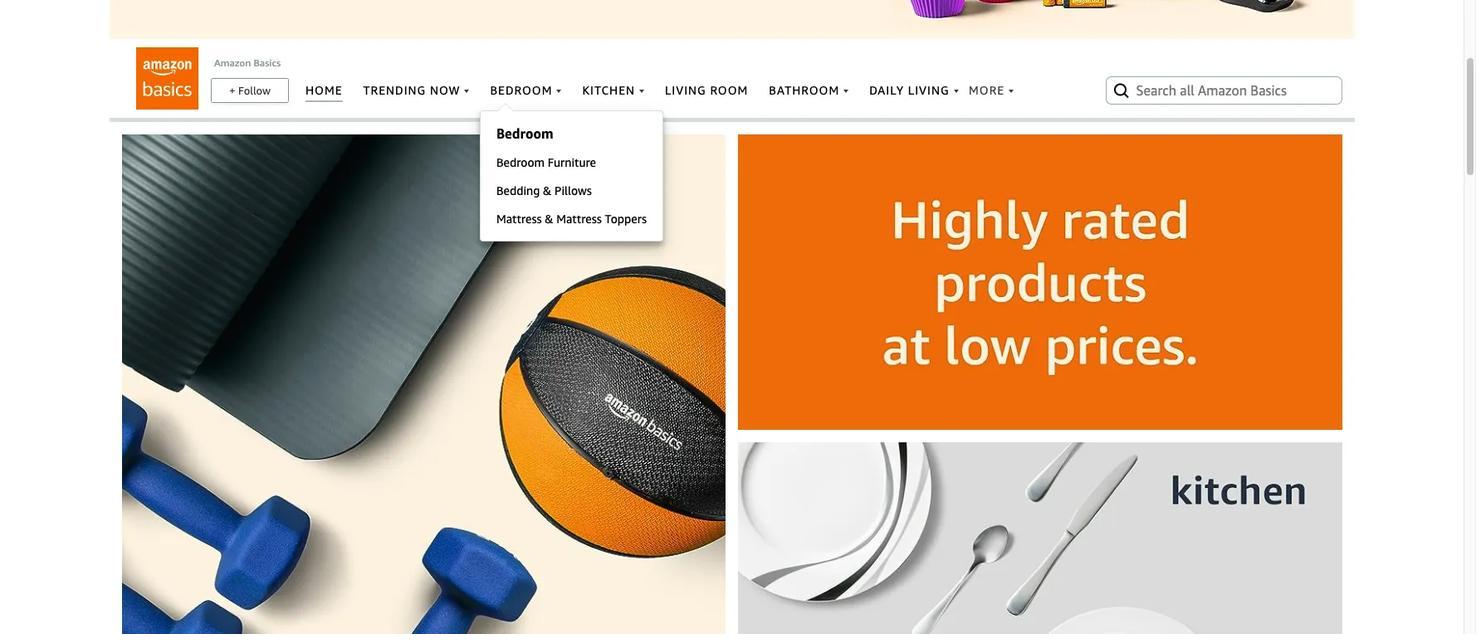 Task type: locate. For each thing, give the bounding box(es) containing it.
follow
[[238, 84, 271, 97]]

search image
[[1111, 81, 1131, 100]]

+
[[229, 84, 235, 97]]

amazon basics
[[214, 56, 281, 69]]



Task type: describe. For each thing, give the bounding box(es) containing it.
amazon basics logo image
[[136, 47, 198, 110]]

basics
[[254, 56, 281, 69]]

amazon basics link
[[214, 56, 281, 69]]

amazon
[[214, 56, 251, 69]]

Search all Amazon Basics search field
[[1136, 76, 1315, 105]]

+ follow
[[229, 84, 271, 97]]

+ follow button
[[212, 79, 288, 102]]



Task type: vqa. For each thing, say whether or not it's contained in the screenshot.
bottommost Buy Again LINK
no



